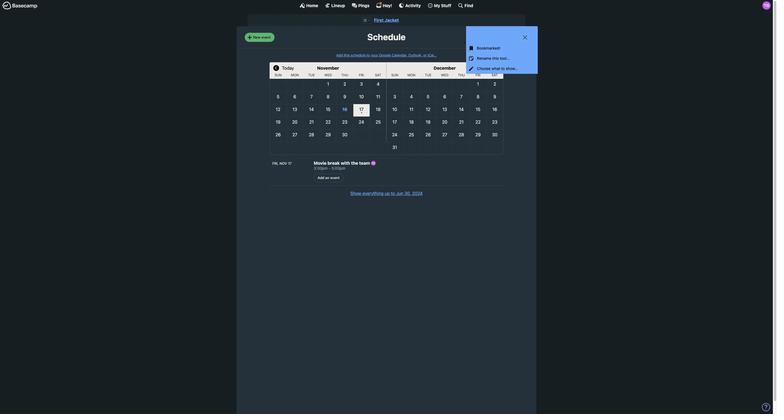 Task type: locate. For each thing, give the bounding box(es) containing it.
mon down outlook,
[[408, 73, 415, 77]]

to left your at the top of page
[[367, 53, 370, 57]]

1 thu from the left
[[341, 73, 348, 77]]

0 vertical spatial tyler black image
[[763, 1, 771, 10]]

event right an
[[330, 176, 340, 180]]

home
[[306, 3, 318, 8]]

wed down december
[[441, 73, 449, 77]]

pings button
[[352, 3, 370, 8]]

find button
[[458, 3, 473, 8]]

to right up
[[391, 191, 395, 196]]

2 thu from the left
[[458, 73, 465, 77]]

choose what to show… link
[[466, 64, 538, 74]]

to for calendar,
[[367, 53, 370, 57]]

0 horizontal spatial tue
[[308, 73, 315, 77]]

1 wed from the left
[[324, 73, 332, 77]]

add an event
[[318, 176, 340, 180]]

movie
[[314, 161, 327, 166]]

1 sun from the left
[[275, 73, 282, 77]]

fri for november
[[359, 73, 364, 77]]

rename this tool…
[[477, 56, 510, 61]]

this for rename
[[492, 56, 499, 61]]

2 mon from the left
[[408, 73, 415, 77]]

event right new
[[262, 35, 271, 39]]

first jacket link
[[374, 18, 399, 23]]

bookmarked!
[[477, 46, 500, 51]]

sat down what
[[492, 73, 498, 77]]

this inside "link"
[[492, 56, 499, 61]]

activity
[[405, 3, 421, 8]]

outlook,
[[408, 53, 422, 57]]

1 vertical spatial event
[[330, 176, 340, 180]]

1 horizontal spatial sat
[[492, 73, 498, 77]]

new event
[[253, 35, 271, 39]]

1 fri from the left
[[359, 73, 364, 77]]

1 vertical spatial to
[[501, 66, 505, 71]]

sat
[[375, 73, 381, 77], [492, 73, 498, 77]]

tue down the or
[[425, 73, 431, 77]]

to
[[367, 53, 370, 57], [501, 66, 505, 71], [391, 191, 395, 196]]

this left schedule
[[344, 53, 350, 57]]

mon for december
[[408, 73, 415, 77]]

mon down 'today'
[[291, 73, 299, 77]]

tue for november
[[308, 73, 315, 77]]

to right what
[[501, 66, 505, 71]]

1 tue from the left
[[308, 73, 315, 77]]

mon for november
[[291, 73, 299, 77]]

0 vertical spatial add
[[336, 53, 343, 57]]

1 horizontal spatial tue
[[425, 73, 431, 77]]

choose
[[477, 66, 491, 71]]

wed
[[324, 73, 332, 77], [441, 73, 449, 77]]

fri down choose
[[476, 73, 481, 77]]

1 horizontal spatial this
[[492, 56, 499, 61]]

december
[[434, 66, 456, 71]]

show        everything      up to        jun 30, 2024 button
[[350, 190, 423, 197]]

calendar,
[[392, 53, 407, 57]]

wed for november
[[324, 73, 332, 77]]

add an event link
[[314, 174, 343, 183]]

home link
[[300, 3, 318, 8]]

this left the tool…
[[492, 56, 499, 61]]

hey!
[[383, 3, 392, 8]]

add up the november
[[336, 53, 343, 57]]

2 sun from the left
[[391, 73, 398, 77]]

add for add an event
[[318, 176, 324, 180]]

rename
[[477, 56, 491, 61]]

tue right today "link"
[[308, 73, 315, 77]]

add left an
[[318, 176, 324, 180]]

1 horizontal spatial sun
[[391, 73, 398, 77]]

0 horizontal spatial this
[[344, 53, 350, 57]]

1 mon from the left
[[291, 73, 299, 77]]

what
[[492, 66, 500, 71]]

activity link
[[399, 3, 421, 8]]

tyler black image
[[763, 1, 771, 10], [371, 161, 376, 166]]

sun down the calendar, at top right
[[391, 73, 398, 77]]

1 horizontal spatial add
[[336, 53, 343, 57]]

1 horizontal spatial tyler black image
[[763, 1, 771, 10]]

everything
[[363, 191, 384, 196]]

event
[[262, 35, 271, 39], [330, 176, 340, 180]]

find
[[465, 3, 473, 8]]

new
[[253, 35, 261, 39]]

2 vertical spatial to
[[391, 191, 395, 196]]

0 horizontal spatial add
[[318, 176, 324, 180]]

0 horizontal spatial mon
[[291, 73, 299, 77]]

1 horizontal spatial wed
[[441, 73, 449, 77]]

2 fri from the left
[[476, 73, 481, 77]]

1 vertical spatial tyler black image
[[371, 161, 376, 166]]

sun left today "link"
[[275, 73, 282, 77]]

fri, nov 17
[[272, 162, 292, 166]]

lineup
[[331, 3, 345, 8]]

this for add
[[344, 53, 350, 57]]

2 horizontal spatial to
[[501, 66, 505, 71]]

1 horizontal spatial mon
[[408, 73, 415, 77]]

add
[[336, 53, 343, 57], [318, 176, 324, 180]]

0 horizontal spatial event
[[262, 35, 271, 39]]

2 wed from the left
[[441, 73, 449, 77]]

show        everything      up to        jun 30, 2024
[[350, 191, 423, 196]]

this
[[344, 53, 350, 57], [492, 56, 499, 61]]

add this schedule to your google calendar, outlook, or ical… link
[[336, 53, 437, 57]]

break
[[328, 161, 340, 166]]

1 horizontal spatial fri
[[476, 73, 481, 77]]

1 sat from the left
[[375, 73, 381, 77]]

fri
[[359, 73, 364, 77], [476, 73, 481, 77]]

0 vertical spatial to
[[367, 53, 370, 57]]

thu for december
[[458, 73, 465, 77]]

up
[[385, 191, 390, 196]]

movie break with the team
[[314, 161, 371, 166]]

switch accounts image
[[2, 1, 37, 10]]

wed down the november
[[324, 73, 332, 77]]

5:00pm
[[332, 166, 345, 171]]

fri down schedule
[[359, 73, 364, 77]]

0 horizontal spatial fri
[[359, 73, 364, 77]]

1 horizontal spatial event
[[330, 176, 340, 180]]

0 horizontal spatial sun
[[275, 73, 282, 77]]

0 vertical spatial event
[[262, 35, 271, 39]]

0 horizontal spatial to
[[367, 53, 370, 57]]

wed for december
[[441, 73, 449, 77]]

0 horizontal spatial sat
[[375, 73, 381, 77]]

tue
[[308, 73, 315, 77], [425, 73, 431, 77]]

0 horizontal spatial thu
[[341, 73, 348, 77]]

1 vertical spatial add
[[318, 176, 324, 180]]

sun
[[275, 73, 282, 77], [391, 73, 398, 77]]

fri,
[[272, 162, 279, 166]]

0 horizontal spatial wed
[[324, 73, 332, 77]]

november
[[317, 66, 339, 71]]

mon
[[291, 73, 299, 77], [408, 73, 415, 77]]

2 tue from the left
[[425, 73, 431, 77]]

2 sat from the left
[[492, 73, 498, 77]]

show
[[350, 191, 361, 196]]

my stuff button
[[427, 3, 451, 8]]

sat down your at the top of page
[[375, 73, 381, 77]]

to inside 'show        everything      up to        jun 30, 2024' button
[[391, 191, 395, 196]]

thu
[[341, 73, 348, 77], [458, 73, 465, 77]]

1 horizontal spatial to
[[391, 191, 395, 196]]

jun
[[396, 191, 403, 196]]

1 horizontal spatial thu
[[458, 73, 465, 77]]



Task type: describe. For each thing, give the bounding box(es) containing it.
schedule
[[367, 32, 406, 42]]

tool…
[[500, 56, 510, 61]]

choose what to show…
[[477, 66, 518, 71]]

bookmarked! link
[[466, 43, 538, 54]]

show…
[[506, 66, 518, 71]]

the
[[351, 161, 358, 166]]

main element
[[0, 0, 773, 11]]

nov
[[280, 162, 287, 166]]

google
[[379, 53, 391, 57]]

lineup link
[[325, 3, 345, 8]]

or
[[423, 53, 427, 57]]

first
[[374, 18, 384, 23]]

sun for november
[[275, 73, 282, 77]]

ical…
[[428, 53, 437, 57]]

today
[[282, 66, 294, 71]]

tyler black image inside main element
[[763, 1, 771, 10]]

my
[[434, 3, 440, 8]]

sat for december
[[492, 73, 498, 77]]

3:00pm
[[314, 166, 328, 171]]

•
[[361, 110, 362, 115]]

schedule
[[351, 53, 366, 57]]

an
[[325, 176, 329, 180]]

to for 2024
[[391, 191, 395, 196]]

add for add this schedule to your google calendar, outlook, or ical…
[[336, 53, 343, 57]]

tue for december
[[425, 73, 431, 77]]

jacket
[[385, 18, 399, 23]]

2024
[[412, 191, 423, 196]]

new event link
[[245, 33, 275, 42]]

today link
[[282, 62, 294, 73]]

with
[[341, 161, 350, 166]]

sun for december
[[391, 73, 398, 77]]

team
[[359, 161, 370, 166]]

sat for november
[[375, 73, 381, 77]]

hey! button
[[376, 2, 392, 8]]

fri for december
[[476, 73, 481, 77]]

stuff
[[441, 3, 451, 8]]

0 horizontal spatial tyler black image
[[371, 161, 376, 166]]

your
[[371, 53, 378, 57]]

first jacket
[[374, 18, 399, 23]]

pings
[[358, 3, 370, 8]]

30,
[[405, 191, 411, 196]]

rename this tool… link
[[466, 54, 538, 64]]

thu for november
[[341, 73, 348, 77]]

to inside choose what to show… 'link'
[[501, 66, 505, 71]]

3:00pm     -     5:00pm
[[314, 166, 345, 171]]

add this schedule to your google calendar, outlook, or ical…
[[336, 53, 437, 57]]

-
[[329, 166, 331, 171]]

my stuff
[[434, 3, 451, 8]]

17
[[288, 162, 292, 166]]



Task type: vqa. For each thing, say whether or not it's contained in the screenshot.
second sat
yes



